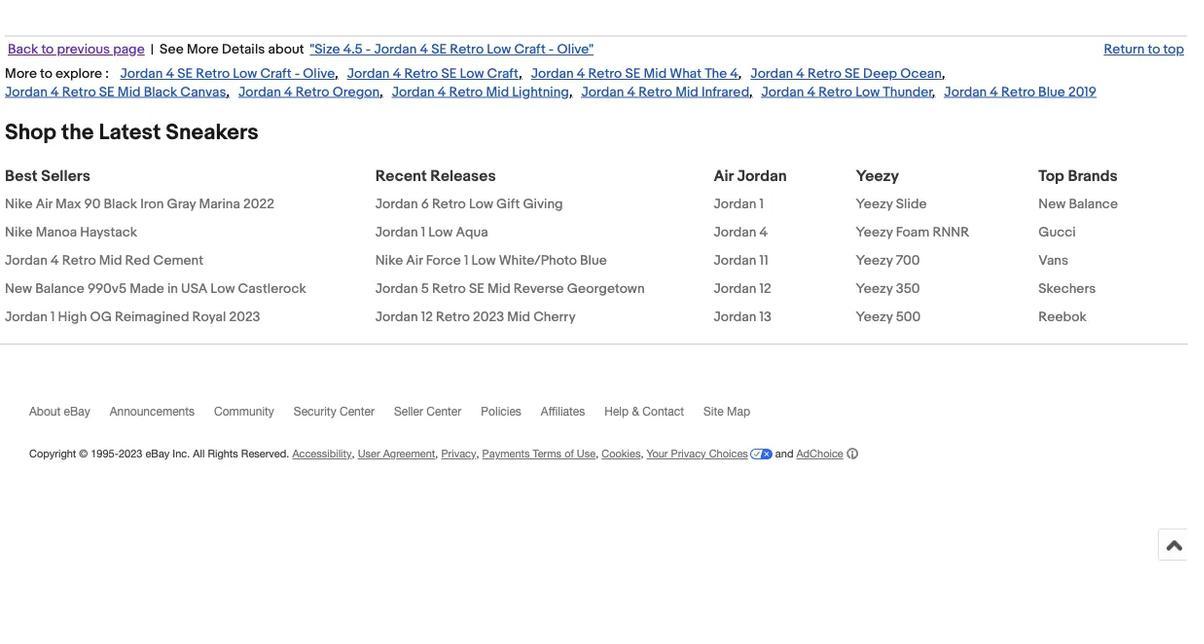 Task type: locate. For each thing, give the bounding box(es) containing it.
air left max
[[36, 196, 52, 213]]

adchoice link
[[797, 448, 859, 461]]

1 vertical spatial nike
[[5, 225, 33, 241]]

return
[[1105, 42, 1146, 58]]

air left force
[[406, 253, 423, 269]]

12 for jordan 12
[[760, 281, 772, 298]]

and
[[776, 448, 794, 461]]

privacy down the seller center link
[[442, 448, 477, 461]]

yeezy
[[856, 168, 900, 187], [856, 196, 893, 213], [856, 225, 893, 241], [856, 253, 893, 269], [856, 281, 893, 298], [856, 309, 893, 326]]

1 vertical spatial more
[[5, 66, 37, 83]]

, right the deep
[[942, 66, 946, 83]]

6 yeezy from the top
[[856, 309, 893, 326]]

1 for jordan 1
[[760, 196, 764, 213]]

1 yeezy from the top
[[856, 168, 900, 187]]

low inside jordan 6 retro low gift giving link
[[469, 196, 494, 213]]

royal
[[192, 309, 226, 326]]

site
[[704, 405, 724, 419]]

1 vertical spatial air
[[36, 196, 52, 213]]

jordan
[[374, 42, 417, 58], [120, 66, 163, 83], [347, 66, 390, 83], [531, 66, 574, 83], [751, 66, 794, 83], [5, 84, 48, 101], [238, 84, 281, 101], [392, 84, 435, 101], [582, 84, 624, 101], [762, 84, 805, 101], [945, 84, 988, 101], [738, 168, 787, 187], [376, 196, 418, 213], [714, 196, 757, 213], [376, 225, 418, 241], [714, 225, 757, 241], [5, 253, 48, 269], [714, 253, 757, 269], [376, 281, 418, 298], [714, 281, 757, 298], [5, 309, 48, 326], [376, 309, 418, 326], [714, 309, 757, 326]]

- inside jordan 4 se retro low craft - olive , jordan 4 retro se low craft , jordan 4 retro se mid what the 4 , jordan 4 retro se deep ocean , jordan 4 retro se mid black canvas , jordan 4 retro oregon , jordan 4 retro mid lightning , jordan 4 retro mid infrared , jordan 4 retro low thunder , jordan 4 retro blue 2019
[[295, 66, 300, 83]]

- left the olive
[[295, 66, 300, 83]]

usa
[[181, 281, 208, 298]]

security center
[[294, 405, 375, 419]]

jordan 13 link
[[714, 303, 772, 332]]

1 horizontal spatial more
[[187, 42, 219, 58]]

see
[[160, 42, 184, 58]]

yeezy 350
[[856, 281, 921, 298]]

mid inside jordan 4 retro mid red cement "link"
[[99, 253, 122, 269]]

2 vertical spatial air
[[406, 253, 423, 269]]

reserved.
[[241, 448, 290, 461]]

castlerock
[[238, 281, 306, 298]]

inc.
[[173, 448, 190, 461]]

, up air jordan
[[750, 84, 753, 101]]

jordan 1 high og reimagined royal 2023 link
[[5, 303, 261, 332]]

6
[[421, 196, 429, 213]]

new down top
[[1039, 196, 1066, 213]]

yeezy 700 link
[[856, 247, 921, 275]]

:
[[105, 66, 109, 83]]

1 left high
[[51, 309, 55, 326]]

0 horizontal spatial ebay
[[64, 405, 90, 419]]

low up force
[[429, 225, 453, 241]]

5 yeezy from the top
[[856, 281, 893, 298]]

- left olive"
[[549, 42, 554, 58]]

best sellers
[[5, 168, 90, 187]]

jordan 4 retro blue 2019 link
[[945, 84, 1097, 101]]

reebok link
[[1039, 303, 1087, 332]]

reverse
[[514, 281, 564, 298]]

0 vertical spatial new
[[1039, 196, 1066, 213]]

to left explore
[[40, 66, 52, 83]]

0 vertical spatial black
[[144, 84, 177, 101]]

0 horizontal spatial air
[[36, 196, 52, 213]]

1 vertical spatial new
[[5, 281, 32, 298]]

new for new balance
[[1039, 196, 1066, 213]]

low inside new balance 990v5 made in usa low castlerock link
[[211, 281, 235, 298]]

jordan 4 se retro low craft - olive , jordan 4 retro se low craft , jordan 4 retro se mid what the 4 , jordan 4 retro se deep ocean , jordan 4 retro se mid black canvas , jordan 4 retro oregon , jordan 4 retro mid lightning , jordan 4 retro mid infrared , jordan 4 retro low thunder , jordan 4 retro blue 2019
[[5, 66, 1097, 101]]

map
[[727, 405, 751, 419]]

0 horizontal spatial privacy
[[442, 448, 477, 461]]

1 vertical spatial balance
[[35, 281, 85, 298]]

0 horizontal spatial -
[[295, 66, 300, 83]]

- right 4.5
[[366, 42, 371, 58]]

low
[[487, 42, 512, 58], [233, 66, 257, 83], [460, 66, 484, 83], [856, 84, 880, 101], [469, 196, 494, 213], [429, 225, 453, 241], [472, 253, 496, 269], [211, 281, 235, 298]]

0 vertical spatial blue
[[1039, 84, 1066, 101]]

low up jordan 4 se retro low craft - olive , jordan 4 retro se low craft , jordan 4 retro se mid what the 4 , jordan 4 retro se deep ocean , jordan 4 retro se mid black canvas , jordan 4 retro oregon , jordan 4 retro mid lightning , jordan 4 retro mid infrared , jordan 4 retro low thunder , jordan 4 retro blue 2019
[[487, 42, 512, 58]]

0 horizontal spatial 2023
[[119, 448, 143, 461]]

nike for nike air force 1 low white/photo blue
[[376, 253, 403, 269]]

top brands
[[1039, 168, 1118, 187]]

0 horizontal spatial balance
[[35, 281, 85, 298]]

12 inside "link"
[[760, 281, 772, 298]]

0 vertical spatial 12
[[760, 281, 772, 298]]

0 vertical spatial balance
[[1070, 196, 1119, 213]]

1 center from the left
[[340, 405, 375, 419]]

yeezy for yeezy
[[856, 168, 900, 187]]

2023 inside footer
[[119, 448, 143, 461]]

policies
[[481, 405, 522, 419]]

350
[[896, 281, 921, 298]]

0 horizontal spatial center
[[340, 405, 375, 419]]

low left gift
[[469, 196, 494, 213]]

2 horizontal spatial 2023
[[473, 309, 505, 326]]

center right security
[[340, 405, 375, 419]]

low inside "jordan 1 low aqua" link
[[429, 225, 453, 241]]

help
[[605, 405, 629, 419]]

1 horizontal spatial privacy
[[671, 448, 707, 461]]

air
[[714, 168, 734, 187], [36, 196, 52, 213], [406, 253, 423, 269]]

about
[[29, 405, 61, 419]]

0 horizontal spatial blue
[[580, 253, 607, 269]]

to left top
[[1149, 42, 1161, 58]]

og
[[90, 309, 112, 326]]

4 yeezy from the top
[[856, 253, 893, 269]]

new down nike manoa haystack in the left of the page
[[5, 281, 32, 298]]

more down back
[[5, 66, 37, 83]]

air for nike air max 90 black iron gray marina 2022
[[36, 196, 52, 213]]

1 vertical spatial blue
[[580, 253, 607, 269]]

accessibility link
[[293, 448, 352, 461]]

balance for new balance
[[1070, 196, 1119, 213]]

1 horizontal spatial 2023
[[229, 309, 261, 326]]

2 yeezy from the top
[[856, 196, 893, 213]]

3 yeezy from the top
[[856, 225, 893, 241]]

0 vertical spatial more
[[187, 42, 219, 58]]

craft inside "quick links" navigation
[[515, 42, 546, 58]]

rnnr
[[933, 225, 970, 241]]

vans link
[[1039, 247, 1069, 275]]

1 horizontal spatial center
[[427, 405, 462, 419]]

more right see
[[187, 42, 219, 58]]

nike left the manoa
[[5, 225, 33, 241]]

center for seller center
[[427, 405, 462, 419]]

mid inside jordan 12 retro 2023 mid cherry 'link'
[[508, 309, 531, 326]]

2 privacy from the left
[[671, 448, 707, 461]]

balance down brands
[[1070, 196, 1119, 213]]

low right the usa at the top left of page
[[211, 281, 235, 298]]

in
[[167, 281, 178, 298]]

1 horizontal spatial black
[[144, 84, 177, 101]]

mid inside jordan 5 retro se mid reverse georgetown link
[[488, 281, 511, 298]]

and adchoice
[[773, 448, 844, 461]]

air up jordan 1
[[714, 168, 734, 187]]

brands
[[1069, 168, 1118, 187]]

foam
[[896, 225, 930, 241]]

skechers
[[1039, 281, 1097, 298]]

, up the lightning
[[519, 66, 523, 83]]

craft up jordan 4 se retro low craft - olive , jordan 4 retro se low craft , jordan 4 retro se mid what the 4 , jordan 4 retro se deep ocean , jordan 4 retro se mid black canvas , jordan 4 retro oregon , jordan 4 retro mid lightning , jordan 4 retro mid infrared , jordan 4 retro low thunder , jordan 4 retro blue 2019
[[515, 42, 546, 58]]

se down :
[[99, 84, 115, 101]]

ebay right about
[[64, 405, 90, 419]]

0 vertical spatial air
[[714, 168, 734, 187]]

0 vertical spatial nike
[[5, 196, 33, 213]]

0 horizontal spatial black
[[104, 196, 137, 213]]

mid down 'nike air force 1 low white/photo blue' link
[[488, 281, 511, 298]]

help & contact
[[605, 405, 685, 419]]

thunder
[[883, 84, 933, 101]]

2023 right royal
[[229, 309, 261, 326]]

black
[[144, 84, 177, 101], [104, 196, 137, 213]]

new for new balance 990v5 made in usa low castlerock
[[5, 281, 32, 298]]

2 vertical spatial nike
[[376, 253, 403, 269]]

12 up 13
[[760, 281, 772, 298]]

low inside 'nike air force 1 low white/photo blue' link
[[472, 253, 496, 269]]

2023 down jordan 5 retro se mid reverse georgetown link
[[473, 309, 505, 326]]

yeezy down yeezy 350
[[856, 309, 893, 326]]

ebay left inc.
[[146, 448, 170, 461]]

details
[[222, 42, 265, 58]]

to
[[41, 42, 54, 58], [1149, 42, 1161, 58], [40, 66, 52, 83]]

security
[[294, 405, 337, 419]]

top
[[1039, 168, 1065, 187]]

jordan 4 retro mid red cement
[[5, 253, 204, 269]]

nike
[[5, 196, 33, 213], [5, 225, 33, 241], [376, 253, 403, 269]]

giving
[[523, 196, 563, 213]]

, left payments
[[477, 448, 480, 461]]

craft up the lightning
[[487, 66, 519, 83]]

white/photo
[[499, 253, 577, 269]]

retro inside 'link'
[[436, 309, 470, 326]]

mid up latest
[[118, 84, 141, 101]]

manoa
[[36, 225, 77, 241]]

|
[[151, 42, 154, 58]]

yeezy up yeezy 350
[[856, 253, 893, 269]]

about ebay link
[[29, 405, 110, 428]]

12 inside 'link'
[[421, 309, 433, 326]]

2019
[[1069, 84, 1097, 101]]

blue up georgetown
[[580, 253, 607, 269]]

1 for jordan 1 high og reimagined royal 2023
[[51, 309, 55, 326]]

yeezy up yeezy slide
[[856, 168, 900, 187]]

new balance
[[1039, 196, 1119, 213]]

footer containing about ebay
[[0, 344, 1189, 619]]

new balance 990v5 made in usa low castlerock
[[5, 281, 306, 298]]

sellers
[[41, 168, 90, 187]]

footer
[[0, 344, 1189, 619]]

blue inside jordan 4 se retro low craft - olive , jordan 4 retro se low craft , jordan 4 retro se mid what the 4 , jordan 4 retro se deep ocean , jordan 4 retro se mid black canvas , jordan 4 retro oregon , jordan 4 retro mid lightning , jordan 4 retro mid infrared , jordan 4 retro low thunder , jordan 4 retro blue 2019
[[1039, 84, 1066, 101]]

site map link
[[704, 405, 770, 428]]

marina
[[199, 196, 240, 213]]

mid left what
[[644, 66, 667, 83]]

balance up high
[[35, 281, 85, 298]]

4 inside "quick links" navigation
[[420, 42, 428, 58]]

low down 'aqua'
[[472, 253, 496, 269]]

user
[[358, 448, 380, 461]]

1 horizontal spatial new
[[1039, 196, 1066, 213]]

center right seller
[[427, 405, 462, 419]]

terms
[[533, 448, 562, 461]]

sneakers
[[166, 120, 259, 147]]

1 inside 'link'
[[51, 309, 55, 326]]

agreement
[[383, 448, 436, 461]]

yeezy left 'slide'
[[856, 196, 893, 213]]

nike down best
[[5, 196, 33, 213]]

copyright © 1995-2023 ebay inc. all rights reserved. accessibility , user agreement , privacy , payments terms of use , cookies , your privacy choices
[[29, 448, 749, 461]]

black right the 90
[[104, 196, 137, 213]]

center for security center
[[340, 405, 375, 419]]

1 horizontal spatial balance
[[1070, 196, 1119, 213]]

blue left 2019
[[1039, 84, 1066, 101]]

yeezy for yeezy foam rnnr
[[856, 225, 893, 241]]

12 down the 5
[[421, 309, 433, 326]]

se left the deep
[[845, 66, 861, 83]]

community link
[[214, 405, 294, 428]]

recent releases
[[376, 168, 496, 187]]

to for back
[[41, 42, 54, 58]]

security center link
[[294, 405, 394, 428]]

yeezy up yeezy 700
[[856, 225, 893, 241]]

1 down air jordan
[[760, 196, 764, 213]]

use
[[577, 448, 596, 461]]

your privacy choices link
[[647, 448, 773, 461]]

1 vertical spatial 12
[[421, 309, 433, 326]]

2023
[[229, 309, 261, 326], [473, 309, 505, 326], [119, 448, 143, 461]]

privacy right 'your'
[[671, 448, 707, 461]]

0 horizontal spatial new
[[5, 281, 32, 298]]

to right back
[[41, 42, 54, 58]]

balance
[[1070, 196, 1119, 213], [35, 281, 85, 298]]

black left "canvas"
[[144, 84, 177, 101]]

mid down jordan 5 retro se mid reverse georgetown
[[508, 309, 531, 326]]

the
[[61, 120, 94, 147]]

nike down "jordan 1 low aqua" link
[[376, 253, 403, 269]]

mid left red
[[99, 253, 122, 269]]

2 center from the left
[[427, 405, 462, 419]]

yeezy for yeezy 700
[[856, 253, 893, 269]]

se right 4.5
[[432, 42, 447, 58]]

new balance 990v5 made in usa low castlerock link
[[5, 275, 306, 303]]

1 horizontal spatial 12
[[760, 281, 772, 298]]

2022
[[243, 196, 275, 213]]

yeezy down yeezy 700 link
[[856, 281, 893, 298]]

yeezy foam rnnr link
[[856, 219, 970, 247]]

2023 right ©
[[119, 448, 143, 461]]

1
[[760, 196, 764, 213], [421, 225, 426, 241], [464, 253, 469, 269], [51, 309, 55, 326]]

jordan 12 retro 2023 mid cherry
[[376, 309, 576, 326]]

retro inside "link"
[[62, 253, 96, 269]]

1 horizontal spatial blue
[[1039, 84, 1066, 101]]

1 vertical spatial ebay
[[146, 448, 170, 461]]

1 horizontal spatial air
[[406, 253, 423, 269]]

-
[[366, 42, 371, 58], [549, 42, 554, 58], [295, 66, 300, 83]]

0 horizontal spatial 12
[[421, 309, 433, 326]]

mid
[[644, 66, 667, 83], [118, 84, 141, 101], [486, 84, 509, 101], [676, 84, 699, 101], [99, 253, 122, 269], [488, 281, 511, 298], [508, 309, 531, 326]]

1 down the "6"
[[421, 225, 426, 241]]

0 horizontal spatial more
[[5, 66, 37, 83]]



Task type: describe. For each thing, give the bounding box(es) containing it.
made
[[130, 281, 164, 298]]

jordan 1 high og reimagined royal 2023
[[5, 309, 261, 326]]

low down "size 4.5 - jordan 4 se retro low craft - olive" link
[[460, 66, 484, 83]]

retro inside "quick links" navigation
[[450, 42, 484, 58]]

yeezy foam rnnr
[[856, 225, 970, 241]]

jordan 6 retro low gift giving
[[376, 196, 563, 213]]

jordan 11
[[714, 253, 769, 269]]

1 horizontal spatial -
[[366, 42, 371, 58]]

return to top link
[[1102, 42, 1188, 58]]

high
[[58, 309, 87, 326]]

about
[[268, 42, 304, 58]]

community
[[214, 405, 274, 419]]

infrared
[[702, 84, 750, 101]]

all
[[193, 448, 205, 461]]

4.5
[[343, 42, 363, 58]]

choices
[[710, 448, 749, 461]]

500
[[896, 309, 921, 326]]

jordan 1 low aqua link
[[376, 219, 488, 247]]

nike air max 90 black iron gray marina 2022
[[5, 196, 275, 213]]

low down the deep
[[856, 84, 880, 101]]

mid down what
[[676, 84, 699, 101]]

2023 for copyright © 1995-2023 ebay inc. all rights reserved. accessibility , user agreement , privacy , payments terms of use , cookies , your privacy choices
[[119, 448, 143, 461]]

990v5
[[88, 281, 127, 298]]

balance for new balance 990v5 made in usa low castlerock
[[35, 281, 85, 298]]

jordan 13
[[714, 309, 772, 326]]

2 horizontal spatial -
[[549, 42, 554, 58]]

jordan inside "quick links" navigation
[[374, 42, 417, 58]]

seller
[[394, 405, 424, 419]]

jordan 4 link
[[714, 219, 768, 247]]

2023 for jordan 12 retro 2023 mid cherry
[[473, 309, 505, 326]]

1995-
[[91, 448, 119, 461]]

seller center
[[394, 405, 462, 419]]

, left cookies
[[596, 448, 599, 461]]

max
[[55, 196, 81, 213]]

nike manoa haystack link
[[5, 219, 137, 247]]

yeezy for yeezy slide
[[856, 196, 893, 213]]

low down details
[[233, 66, 257, 83]]

5
[[421, 281, 429, 298]]

jordan 12
[[714, 281, 772, 298]]

announcements link
[[110, 405, 214, 428]]

to for return
[[1149, 42, 1161, 58]]

1 for jordan 1 low aqua
[[421, 225, 426, 241]]

yeezy 700
[[856, 253, 921, 269]]

yeezy 500
[[856, 309, 921, 326]]

12 for jordan 12 retro 2023 mid cherry
[[421, 309, 433, 326]]

what
[[670, 66, 702, 83]]

jordan 12 link
[[714, 275, 772, 303]]

payments terms of use link
[[483, 448, 596, 461]]

, down olive"
[[570, 84, 573, 101]]

affiliates link
[[541, 405, 605, 428]]

page
[[113, 42, 145, 58]]

0 vertical spatial ebay
[[64, 405, 90, 419]]

nike for nike manoa haystack
[[5, 225, 33, 241]]

gray
[[167, 196, 196, 213]]

mid left the lightning
[[486, 84, 509, 101]]

help & contact link
[[605, 405, 704, 428]]

nike air force 1 low white/photo blue
[[376, 253, 607, 269]]

1 right force
[[464, 253, 469, 269]]

user agreement link
[[358, 448, 436, 461]]

site map
[[704, 405, 751, 419]]

skechers link
[[1039, 275, 1097, 303]]

, up infrared
[[739, 66, 742, 83]]

ocean
[[901, 66, 942, 83]]

700
[[896, 253, 921, 269]]

best
[[5, 168, 38, 187]]

jordan 1 low aqua
[[376, 225, 488, 241]]

nike manoa haystack
[[5, 225, 137, 241]]

recent
[[376, 168, 427, 187]]

gucci link
[[1039, 219, 1077, 247]]

quick links navigation
[[5, 36, 1188, 58]]

4 inside "link"
[[51, 253, 59, 269]]

, left 'your'
[[641, 448, 644, 461]]

more to explore :
[[5, 66, 109, 83]]

, down ocean
[[933, 84, 936, 101]]

se down "quick links" navigation
[[626, 66, 641, 83]]

air for nike air force 1 low white/photo blue
[[406, 253, 423, 269]]

more inside "quick links" navigation
[[187, 42, 219, 58]]

13
[[760, 309, 772, 326]]

yeezy for yeezy 500
[[856, 309, 893, 326]]

privacy link
[[442, 448, 477, 461]]

black inside jordan 4 se retro low craft - olive , jordan 4 retro se low craft , jordan 4 retro se mid what the 4 , jordan 4 retro se deep ocean , jordan 4 retro se mid black canvas , jordan 4 retro oregon , jordan 4 retro mid lightning , jordan 4 retro mid infrared , jordan 4 retro low thunder , jordan 4 retro blue 2019
[[144, 84, 177, 101]]

se inside "quick links" navigation
[[432, 42, 447, 58]]

nike for nike air max 90 black iron gray marina 2022
[[5, 196, 33, 213]]

to for more
[[40, 66, 52, 83]]

reimagined
[[115, 309, 189, 326]]

se down "size 4.5 - jordan 4 se retro low craft - olive" link
[[441, 66, 457, 83]]

deep
[[864, 66, 898, 83]]

top
[[1164, 42, 1185, 58]]

canvas
[[180, 84, 226, 101]]

red
[[125, 253, 150, 269]]

1 privacy from the left
[[442, 448, 477, 461]]

of
[[565, 448, 574, 461]]

yeezy 350 link
[[856, 275, 921, 303]]

se up jordan 12 retro 2023 mid cherry 'link' at the left of page
[[469, 281, 485, 298]]

yeezy for yeezy 350
[[856, 281, 893, 298]]

slide
[[896, 196, 927, 213]]

jordan 4 retro mid red cement link
[[5, 247, 204, 275]]

craft down about
[[260, 66, 292, 83]]

1 vertical spatial black
[[104, 196, 137, 213]]

payments
[[483, 448, 530, 461]]

, down "size 4.5 - jordan 4 se retro low craft - olive" link
[[380, 84, 383, 101]]

yeezy 500 link
[[856, 303, 921, 332]]

seller center link
[[394, 405, 481, 428]]

, up oregon
[[335, 66, 338, 83]]

, left user
[[352, 448, 355, 461]]

vans
[[1039, 253, 1069, 269]]

low inside "quick links" navigation
[[487, 42, 512, 58]]

adchoice
[[797, 448, 844, 461]]

affiliates
[[541, 405, 585, 419]]

11
[[760, 253, 769, 269]]

1 horizontal spatial ebay
[[146, 448, 170, 461]]

new balance link
[[1039, 191, 1119, 219]]

se up "canvas"
[[177, 66, 193, 83]]

, left privacy link
[[436, 448, 439, 461]]

, up sneakers
[[226, 84, 230, 101]]

gucci
[[1039, 225, 1077, 241]]

jordan 5 retro se mid reverse georgetown link
[[376, 275, 645, 303]]

olive
[[303, 66, 335, 83]]

nike air max 90 black iron gray marina 2022 link
[[5, 191, 275, 219]]

your
[[647, 448, 668, 461]]

yeezy slide
[[856, 196, 927, 213]]

back to previous page link
[[5, 42, 148, 58]]

2 horizontal spatial air
[[714, 168, 734, 187]]

about ebay
[[29, 405, 90, 419]]

olive"
[[557, 42, 594, 58]]

latest
[[99, 120, 161, 147]]

jordan 5 retro se mid reverse georgetown
[[376, 281, 645, 298]]



Task type: vqa. For each thing, say whether or not it's contained in the screenshot.
'Cookies' 'LINK'
yes



